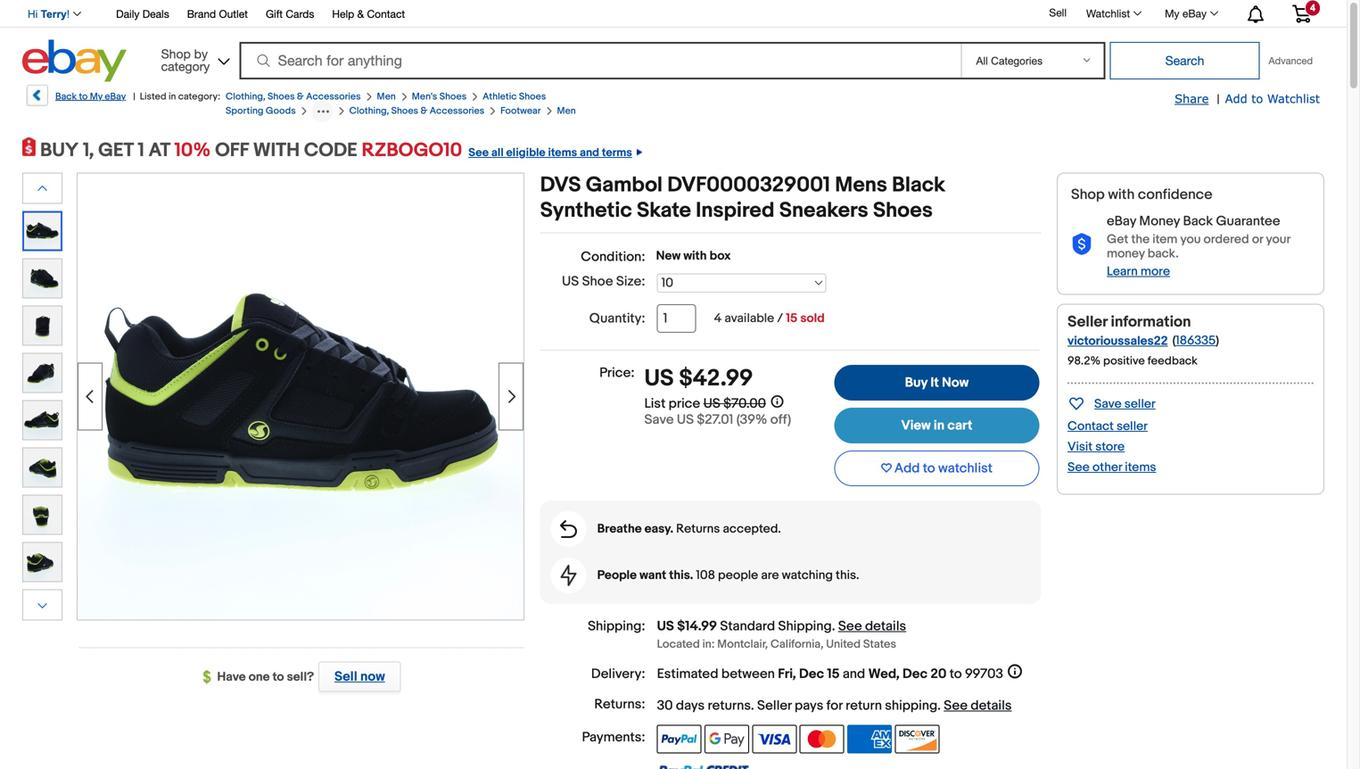 Task type: locate. For each thing, give the bounding box(es) containing it.
1 vertical spatial ebay
[[105, 91, 126, 103]]

men up see all eligible items and terms 'link'
[[557, 105, 576, 117]]

1 vertical spatial seller
[[1117, 419, 1148, 434]]

us for shoe
[[562, 273, 579, 290]]

0 horizontal spatial accessories
[[306, 91, 361, 103]]

gift
[[266, 8, 283, 20]]

clothing, for the top clothing, shoes & accessories link
[[226, 91, 266, 103]]

1 vertical spatial and
[[843, 666, 866, 682]]

sell left watchlist link
[[1050, 6, 1067, 19]]

1 horizontal spatial details
[[971, 698, 1012, 714]]

0 horizontal spatial men
[[377, 91, 396, 103]]

returns
[[676, 521, 720, 537]]

new
[[656, 248, 681, 264]]

0 vertical spatial items
[[548, 146, 577, 160]]

15
[[786, 311, 798, 326], [827, 666, 840, 682]]

my
[[1165, 7, 1180, 20], [90, 91, 103, 103]]

shoes for the top clothing, shoes & accessories link
[[268, 91, 295, 103]]

0 horizontal spatial dec
[[799, 666, 824, 682]]

clothing, for bottommost clothing, shoes & accessories link
[[349, 105, 389, 117]]

see up united on the right bottom of the page
[[838, 618, 862, 634]]

see details link down 99703
[[944, 698, 1012, 714]]

0 horizontal spatial shop
[[161, 46, 191, 61]]

visa image
[[752, 725, 797, 753]]

|
[[133, 91, 135, 103], [1217, 92, 1220, 107]]

0 vertical spatial watchlist
[[1087, 7, 1130, 20]]

0 horizontal spatial items
[[548, 146, 577, 160]]

1 horizontal spatial dec
[[903, 666, 928, 682]]

15 down united on the right bottom of the page
[[827, 666, 840, 682]]

see inside 'link'
[[469, 146, 489, 160]]

1 vertical spatial add
[[895, 460, 920, 476]]

1 horizontal spatial with
[[1108, 186, 1135, 203]]

1 vertical spatial 4
[[714, 311, 722, 326]]

list price us $70.00
[[645, 396, 766, 412]]

my down please
[[90, 91, 103, 103]]

save inside button
[[1095, 397, 1122, 412]]

1 vertical spatial in
[[934, 418, 945, 434]]

and left terms
[[580, 146, 600, 160]]

& right help
[[357, 8, 364, 20]]

shoes up goods
[[268, 91, 295, 103]]

0 horizontal spatial watchlist
[[1087, 7, 1130, 20]]

0 horizontal spatial and
[[580, 146, 600, 160]]

ebay up the get
[[1107, 213, 1137, 229]]

1 vertical spatial see details link
[[944, 698, 1012, 714]]

0 vertical spatial 4
[[1311, 2, 1316, 13]]

shoes
[[268, 91, 295, 103], [440, 91, 467, 103], [519, 91, 546, 103], [391, 105, 419, 117], [873, 198, 933, 223]]

and
[[580, 146, 600, 160], [843, 666, 866, 682]]

1 vertical spatial accessories
[[430, 105, 485, 117]]

seller information victorioussales22 ( 186335 ) 98.2% positive feedback
[[1068, 313, 1220, 368]]

186335 link
[[1176, 333, 1216, 348]]

with details__icon image
[[1071, 233, 1093, 256], [560, 520, 577, 538], [561, 565, 577, 586]]

0 vertical spatial see details link
[[838, 618, 906, 634]]

1 horizontal spatial men link
[[557, 105, 576, 117]]

0 vertical spatial shop
[[161, 46, 191, 61]]

with left box on the right top
[[684, 248, 707, 264]]

share | add to watchlist
[[1175, 91, 1320, 107]]

0 vertical spatial clothing, shoes & accessories
[[226, 91, 361, 103]]

terms
[[602, 146, 632, 160]]

contact up visit store link
[[1068, 419, 1114, 434]]

picture 33 of 48 image
[[24, 213, 61, 249]]

with inside us $42.99 main content
[[684, 248, 707, 264]]

0 horizontal spatial .
[[751, 698, 754, 714]]

1 vertical spatial seller
[[757, 698, 792, 714]]

4 up advanced
[[1311, 2, 1316, 13]]

this. left 108
[[669, 568, 693, 583]]

0 horizontal spatial 4
[[714, 311, 722, 326]]

0 horizontal spatial details
[[865, 618, 906, 634]]

1 horizontal spatial add
[[1225, 91, 1248, 105]]

. up united on the right bottom of the page
[[832, 618, 835, 634]]

shoes for athletic shoes link
[[519, 91, 546, 103]]

box
[[710, 248, 731, 264]]

men link up see all eligible items and terms 'link'
[[557, 105, 576, 117]]

dvs gambol dvf0000329001 mens black synthetic skate inspired sneakers shoes - picture 33 of 48 image
[[78, 174, 524, 620]]

accessories down men's shoes
[[430, 105, 485, 117]]

0 horizontal spatial this.
[[669, 568, 693, 583]]

see details link up states
[[838, 618, 906, 634]]

$27.01
[[697, 412, 734, 428]]

4 left 'available'
[[714, 311, 722, 326]]

0 vertical spatial back
[[55, 91, 77, 103]]

1 horizontal spatial accessories
[[430, 105, 485, 117]]

save
[[1095, 397, 1122, 412], [645, 412, 674, 428]]

get
[[98, 139, 133, 162]]

accessories up "code"
[[306, 91, 361, 103]]

save us $27.01 (39% off)
[[645, 412, 791, 428]]

us shoe size
[[562, 273, 642, 290]]

| right share button
[[1217, 92, 1220, 107]]

&
[[357, 8, 364, 20], [297, 91, 304, 103], [421, 105, 428, 117]]

shoes right the men's
[[440, 91, 467, 103]]

to down advanced link
[[1252, 91, 1264, 105]]

none submit inside shop by category banner
[[1110, 42, 1260, 79]]

$42.99
[[679, 365, 753, 393]]

watchlist inside account navigation
[[1087, 7, 1130, 20]]

sold
[[801, 311, 825, 326]]

details down 99703
[[971, 698, 1012, 714]]

my right watchlist link
[[1165, 7, 1180, 20]]

items right other
[[1125, 460, 1157, 475]]

seller inside us $42.99 main content
[[757, 698, 792, 714]]

store
[[1096, 439, 1125, 454]]

see all eligible items and terms link
[[462, 139, 642, 162]]

ebay
[[1183, 7, 1207, 20], [105, 91, 126, 103], [1107, 213, 1137, 229]]

0 horizontal spatial save
[[645, 412, 674, 428]]

sell now link
[[314, 662, 401, 692]]

to left watchlist at the bottom right
[[923, 460, 936, 476]]

1 vertical spatial clothing, shoes & accessories
[[349, 105, 485, 117]]

footwear
[[501, 105, 541, 117]]

2 horizontal spatial ebay
[[1183, 7, 1207, 20]]

contact right help
[[367, 8, 405, 20]]

with up the get
[[1108, 186, 1135, 203]]

us inside us $14.99 standard shipping . see details located in: montclair, california, united states
[[657, 618, 674, 634]]

4 available / 15 sold
[[714, 311, 825, 326]]

shoes up footwear
[[519, 91, 546, 103]]

186335
[[1176, 333, 1216, 348]]

with for new
[[684, 248, 707, 264]]

category:
[[178, 91, 220, 103]]

0 horizontal spatial men link
[[377, 91, 396, 103]]

us up the list
[[645, 365, 674, 393]]

clothing, shoes & accessories up goods
[[226, 91, 361, 103]]

4 inside account navigation
[[1311, 2, 1316, 13]]

1 vertical spatial with details__icon image
[[560, 520, 577, 538]]

to right one
[[273, 670, 284, 685]]

days
[[676, 698, 705, 714]]

ebay left listed
[[105, 91, 126, 103]]

clothing, shoes & accessories link down the men's
[[349, 105, 485, 117]]

0 vertical spatial my
[[1165, 7, 1180, 20]]

items inside 'link'
[[548, 146, 577, 160]]

california,
[[771, 637, 824, 651]]

at
[[149, 139, 170, 162]]

2 horizontal spatial &
[[421, 105, 428, 117]]

my inside account navigation
[[1165, 7, 1180, 20]]

0 vertical spatial seller
[[1125, 397, 1156, 412]]

. down 20
[[938, 698, 941, 714]]

to
[[79, 91, 88, 103], [1252, 91, 1264, 105], [923, 460, 936, 476], [950, 666, 962, 682], [273, 670, 284, 685]]

now
[[360, 669, 385, 685]]

1 horizontal spatial men
[[557, 105, 576, 117]]

back up the you
[[1183, 213, 1213, 229]]

cards
[[286, 8, 314, 20]]

1 vertical spatial sell
[[335, 669, 357, 685]]

ebay right watchlist link
[[1183, 7, 1207, 20]]

watchlist inside share | add to watchlist
[[1268, 91, 1320, 105]]

details
[[865, 618, 906, 634], [971, 698, 1012, 714]]

save up contact seller link
[[1095, 397, 1122, 412]]

1 horizontal spatial in
[[934, 418, 945, 434]]

0 vertical spatial men
[[377, 91, 396, 103]]

0 vertical spatial and
[[580, 146, 600, 160]]

buy 1, get 1 at 10% off with code rzbogo10
[[40, 139, 462, 162]]

0 vertical spatial sell
[[1050, 6, 1067, 19]]

. down between
[[751, 698, 754, 714]]

clothing, shoes & accessories for bottommost clothing, shoes & accessories link
[[349, 105, 485, 117]]

account navigation
[[18, 0, 1325, 106]]

Quantity: text field
[[657, 304, 696, 333]]

athletic
[[483, 91, 517, 103]]

us down $42.99
[[704, 396, 721, 412]]

add right share
[[1225, 91, 1248, 105]]

0 vertical spatial 15
[[786, 311, 798, 326]]

google pay image
[[705, 725, 749, 753]]

victorioussales22
[[1068, 334, 1168, 349]]

dvf0000329001
[[668, 173, 831, 198]]

& for bottommost clothing, shoes & accessories link
[[421, 105, 428, 117]]

None submit
[[1110, 42, 1260, 79]]

2 vertical spatial ebay
[[1107, 213, 1137, 229]]

shop with confidence
[[1071, 186, 1213, 203]]

list
[[645, 396, 666, 412]]

1 vertical spatial watchlist
[[1268, 91, 1320, 105]]

item
[[1153, 232, 1178, 247]]

listed
[[140, 91, 166, 103]]

seller inside contact seller visit store see other items
[[1117, 419, 1148, 434]]

0 vertical spatial clothing,
[[226, 91, 266, 103]]

clothing, shoes & accessories link up goods
[[226, 91, 361, 103]]

shop for shop with confidence
[[1071, 186, 1105, 203]]

to right 20
[[950, 666, 962, 682]]

.
[[832, 618, 835, 634], [751, 698, 754, 714], [938, 698, 941, 714]]

dec left 20
[[903, 666, 928, 682]]

dec right fri,
[[799, 666, 824, 682]]

1 vertical spatial contact
[[1068, 419, 1114, 434]]

picture 34 of 48 image
[[23, 259, 62, 298]]

0 vertical spatial with
[[1108, 186, 1135, 203]]

paypal image
[[657, 725, 702, 753]]

4 for 4
[[1311, 2, 1316, 13]]

clothing, up "code"
[[349, 105, 389, 117]]

sell inside account navigation
[[1050, 6, 1067, 19]]

seller inside button
[[1125, 397, 1156, 412]]

1 horizontal spatial ebay
[[1107, 213, 1137, 229]]

1 vertical spatial back
[[1183, 213, 1213, 229]]

back inside ebay money back guarantee get the item you ordered or your money back. learn more
[[1183, 213, 1213, 229]]

seller
[[1068, 313, 1108, 331], [757, 698, 792, 714]]

clothing, shoes & accessories for the top clothing, shoes & accessories link
[[226, 91, 361, 103]]

1 horizontal spatial clothing,
[[349, 105, 389, 117]]

in inside us $42.99 main content
[[934, 418, 945, 434]]

shoes inside dvs gambol dvf0000329001 mens black synthetic skate inspired sneakers shoes
[[873, 198, 933, 223]]

seller up victorioussales22 link
[[1068, 313, 1108, 331]]

shop inside shop by category
[[161, 46, 191, 61]]

save seller
[[1095, 397, 1156, 412]]

1 horizontal spatial &
[[357, 8, 364, 20]]

details up states
[[865, 618, 906, 634]]

1 vertical spatial with
[[684, 248, 707, 264]]

& up with
[[297, 91, 304, 103]]

seller for save
[[1125, 397, 1156, 412]]

us for $14.99
[[657, 618, 674, 634]]

view
[[901, 418, 931, 434]]

clothing, shoes & accessories down the men's
[[349, 105, 485, 117]]

sell left now
[[335, 669, 357, 685]]

men's
[[412, 91, 437, 103]]

to up 1,
[[79, 91, 88, 103]]

2 horizontal spatial .
[[938, 698, 941, 714]]

shoes down the men's
[[391, 105, 419, 117]]

add inside button
[[895, 460, 920, 476]]

and left wed,
[[843, 666, 866, 682]]

1 horizontal spatial shop
[[1071, 186, 1105, 203]]

seller up visa image
[[757, 698, 792, 714]]

watchlist right 'sell' "link"
[[1087, 7, 1130, 20]]

& down the men's
[[421, 105, 428, 117]]

1 horizontal spatial sell
[[1050, 6, 1067, 19]]

with details__icon image left the breathe
[[560, 520, 577, 538]]

with details__icon image left the get
[[1071, 233, 1093, 256]]

0 horizontal spatial &
[[297, 91, 304, 103]]

see inside contact seller visit store see other items
[[1068, 460, 1090, 475]]

sell for sell now
[[335, 669, 357, 685]]

more
[[1141, 264, 1170, 279]]

0 horizontal spatial see details link
[[838, 618, 906, 634]]

$14.99
[[677, 618, 717, 634]]

2 dec from the left
[[903, 666, 928, 682]]

returns
[[708, 698, 751, 714]]

shoes for men's shoes link
[[440, 91, 467, 103]]

1 horizontal spatial save
[[1095, 397, 1122, 412]]

0 horizontal spatial in
[[169, 91, 176, 103]]

watchlist down advanced
[[1268, 91, 1320, 105]]

daily deals link
[[116, 5, 169, 25]]

see left all
[[469, 146, 489, 160]]

0 vertical spatial contact
[[367, 8, 405, 20]]

please
[[77, 37, 109, 50]]

confidence
[[1138, 186, 1213, 203]]

1 horizontal spatial .
[[832, 618, 835, 634]]

men
[[377, 91, 396, 103], [557, 105, 576, 117]]

1 horizontal spatial my
[[1165, 7, 1180, 20]]

shoes right sneakers
[[873, 198, 933, 223]]

us up located
[[657, 618, 674, 634]]

with details__icon image for people want this.
[[561, 565, 577, 586]]

items up dvs
[[548, 146, 577, 160]]

shop by category
[[161, 46, 210, 74]]

1 dec from the left
[[799, 666, 824, 682]]

0 horizontal spatial clothing,
[[226, 91, 266, 103]]

add down view
[[895, 460, 920, 476]]

& for the top clothing, shoes & accessories link
[[297, 91, 304, 103]]

brand outlet link
[[187, 5, 248, 25]]

0 horizontal spatial with
[[684, 248, 707, 264]]

us left shoe
[[562, 273, 579, 290]]

in:
[[703, 637, 715, 651]]

0 vertical spatial &
[[357, 8, 364, 20]]

size
[[616, 273, 642, 290]]

seller down save seller
[[1117, 419, 1148, 434]]

0 horizontal spatial seller
[[757, 698, 792, 714]]

men link
[[377, 91, 396, 103], [557, 105, 576, 117]]

0 horizontal spatial sell
[[335, 669, 357, 685]]

picture 38 of 48 image
[[23, 448, 62, 487]]

in left cart
[[934, 418, 945, 434]]

picture 36 of 48 image
[[23, 354, 62, 392]]

with details__icon image left "people"
[[561, 565, 577, 586]]

2 vertical spatial &
[[421, 105, 428, 117]]

shipping
[[885, 698, 938, 714]]

1 horizontal spatial 4
[[1311, 2, 1316, 13]]

us for $42.99
[[645, 365, 674, 393]]

4 for 4 available / 15 sold
[[714, 311, 722, 326]]

sporting
[[226, 105, 264, 117]]

1 horizontal spatial items
[[1125, 460, 1157, 475]]

outlet
[[219, 8, 248, 20]]

visit store link
[[1068, 439, 1125, 454]]

4 inside main content
[[714, 311, 722, 326]]

off)
[[771, 412, 791, 428]]

30 days returns . seller pays for return shipping . see details
[[657, 698, 1012, 714]]

details inside us $14.99 standard shipping . see details located in: montclair, california, united states
[[865, 618, 906, 634]]

this. right "watching"
[[836, 568, 860, 583]]

see other items link
[[1068, 460, 1157, 475]]

located
[[657, 637, 700, 651]]

save inside us $42.99 main content
[[645, 412, 674, 428]]

save left $27.01
[[645, 412, 674, 428]]

1 horizontal spatial seller
[[1068, 313, 1108, 331]]

men link left the men's
[[377, 91, 396, 103]]

return
[[846, 698, 882, 714]]

the
[[1132, 232, 1150, 247]]

quantity:
[[589, 310, 646, 327]]

in right listed
[[169, 91, 176, 103]]

1 horizontal spatial this.
[[836, 568, 860, 583]]

men left the men's
[[377, 91, 396, 103]]

1 vertical spatial items
[[1125, 460, 1157, 475]]

1 vertical spatial my
[[90, 91, 103, 103]]

back to my ebay link
[[25, 85, 126, 120]]

1 vertical spatial shop
[[1071, 186, 1105, 203]]

1 vertical spatial clothing,
[[349, 105, 389, 117]]

0 vertical spatial accessories
[[306, 91, 361, 103]]

| left listed
[[133, 91, 135, 103]]

15 right "/"
[[786, 311, 798, 326]]

hi terry !
[[28, 8, 70, 20]]

seller up contact seller link
[[1125, 397, 1156, 412]]

us
[[562, 273, 579, 290], [645, 365, 674, 393], [704, 396, 721, 412], [677, 412, 694, 428], [657, 618, 674, 634]]

shipping
[[778, 618, 832, 634]]

mens
[[835, 173, 888, 198]]

0 vertical spatial ebay
[[1183, 7, 1207, 20]]

see details link
[[838, 618, 906, 634], [944, 698, 1012, 714]]

1,
[[83, 139, 94, 162]]

back up 'buy'
[[55, 91, 77, 103]]

1 horizontal spatial contact
[[1068, 419, 1114, 434]]

98.2%
[[1068, 354, 1101, 368]]

1 horizontal spatial back
[[1183, 213, 1213, 229]]

1 horizontal spatial watchlist
[[1268, 91, 1320, 105]]

1 vertical spatial men
[[557, 105, 576, 117]]

seller
[[1125, 397, 1156, 412], [1117, 419, 1148, 434]]

1 vertical spatial &
[[297, 91, 304, 103]]

)
[[1216, 333, 1220, 348]]

visit
[[1068, 439, 1093, 454]]

see down the visit
[[1068, 460, 1090, 475]]

0 vertical spatial seller
[[1068, 313, 1108, 331]]

clothing, up 'sporting' at the left top of the page
[[226, 91, 266, 103]]

0 vertical spatial details
[[865, 618, 906, 634]]

dvs gambol dvf0000329001 mens black synthetic skate inspired sneakers shoes
[[540, 173, 946, 223]]



Task type: vqa. For each thing, say whether or not it's contained in the screenshot.
Pattern
no



Task type: describe. For each thing, give the bounding box(es) containing it.
picture 39 of 48 image
[[23, 496, 62, 534]]

condition:
[[581, 249, 646, 265]]

1 vertical spatial clothing, shoes & accessories link
[[349, 105, 485, 117]]

dvs
[[540, 173, 581, 198]]

us left $27.01
[[677, 412, 694, 428]]

to inside back to my ebay link
[[79, 91, 88, 103]]

ordered
[[1204, 232, 1250, 247]]

us $42.99 main content
[[540, 173, 1042, 769]]

states
[[863, 637, 897, 651]]

sell for sell
[[1050, 6, 1067, 19]]

dollar sign image
[[203, 670, 217, 684]]

with for shop
[[1108, 186, 1135, 203]]

buy
[[40, 139, 79, 162]]

american express image
[[848, 725, 892, 753]]

& inside account navigation
[[357, 8, 364, 20]]

0 vertical spatial men link
[[377, 91, 396, 103]]

items inside contact seller visit store see other items
[[1125, 460, 1157, 475]]

gift cards
[[266, 8, 314, 20]]

1 vertical spatial details
[[971, 698, 1012, 714]]

with
[[253, 139, 300, 162]]

seller inside seller information victorioussales22 ( 186335 ) 98.2% positive feedback
[[1068, 313, 1108, 331]]

estimated
[[657, 666, 719, 682]]

contact inside contact seller visit store see other items
[[1068, 419, 1114, 434]]

delivery:
[[591, 666, 646, 682]]

accepted.
[[723, 521, 781, 537]]

0 vertical spatial clothing, shoes & accessories link
[[226, 91, 361, 103]]

/
[[777, 311, 783, 326]]

and inside us $42.99 main content
[[843, 666, 866, 682]]

fri,
[[778, 666, 796, 682]]

108
[[696, 568, 715, 583]]

terry
[[41, 8, 67, 20]]

us $42.99
[[645, 365, 753, 393]]

see all eligible items and terms
[[469, 146, 632, 160]]

back to my ebay
[[55, 91, 126, 103]]

back inside back to my ebay link
[[55, 91, 77, 103]]

shoes for bottommost clothing, shoes & accessories link
[[391, 105, 419, 117]]

shop for shop by category
[[161, 46, 191, 61]]

1 vertical spatial men link
[[557, 105, 576, 117]]

and inside 'link'
[[580, 146, 600, 160]]

money
[[1140, 213, 1180, 229]]

help & contact link
[[332, 5, 405, 25]]

add to watchlist
[[895, 460, 993, 476]]

sell now
[[335, 669, 385, 685]]

1 vertical spatial 15
[[827, 666, 840, 682]]

picture 35 of 48 image
[[23, 306, 62, 345]]

are
[[761, 568, 779, 583]]

2 this. from the left
[[836, 568, 860, 583]]

for
[[827, 698, 843, 714]]

learn more link
[[1107, 264, 1170, 279]]

(39%
[[737, 412, 768, 428]]

brand outlet
[[187, 8, 248, 20]]

get
[[1107, 232, 1129, 247]]

1 horizontal spatial see details link
[[944, 698, 1012, 714]]

to inside 'add to watchlist' button
[[923, 460, 936, 476]]

back.
[[1148, 246, 1179, 261]]

payments:
[[582, 729, 646, 745]]

montclair,
[[718, 637, 768, 651]]

standard
[[720, 618, 775, 634]]

0 vertical spatial in
[[169, 91, 176, 103]]

breathe easy. returns accepted.
[[597, 521, 781, 537]]

add inside share | add to watchlist
[[1225, 91, 1248, 105]]

99703
[[965, 666, 1004, 682]]

or
[[1252, 232, 1264, 247]]

discover image
[[895, 725, 940, 753]]

goods
[[266, 105, 296, 117]]

20
[[931, 666, 947, 682]]

picture 37 of 48 image
[[23, 401, 62, 439]]

one
[[249, 670, 270, 685]]

master card image
[[800, 725, 845, 753]]

off
[[215, 139, 249, 162]]

0 horizontal spatial ebay
[[105, 91, 126, 103]]

learn
[[1107, 264, 1138, 279]]

want
[[640, 568, 667, 583]]

with details__icon image for breathe easy.
[[560, 520, 577, 538]]

price
[[669, 396, 701, 412]]

athletic shoes
[[483, 91, 546, 103]]

eligible
[[506, 146, 546, 160]]

contact inside account navigation
[[367, 8, 405, 20]]

new with box
[[656, 248, 731, 264]]

sporting goods link
[[226, 105, 296, 117]]

save for save seller
[[1095, 397, 1122, 412]]

easy.
[[645, 521, 674, 537]]

to inside share | add to watchlist
[[1252, 91, 1264, 105]]

see down 20
[[944, 698, 968, 714]]

0 horizontal spatial |
[[133, 91, 135, 103]]

0 horizontal spatial 15
[[786, 311, 798, 326]]

contact seller link
[[1068, 419, 1148, 434]]

my ebay link
[[1155, 3, 1227, 24]]

sell?
[[287, 670, 314, 685]]

returns:
[[594, 696, 646, 712]]

positive
[[1104, 354, 1145, 368]]

gambol
[[586, 173, 663, 198]]

have
[[217, 670, 246, 685]]

with details__icon image for ebay money back guarantee
[[1071, 233, 1093, 256]]

shop by category banner
[[18, 0, 1325, 106]]

footwear link
[[501, 105, 541, 117]]

view in cart
[[901, 418, 973, 434]]

paypal credit image
[[657, 764, 750, 769]]

pays
[[795, 698, 824, 714]]

united
[[826, 637, 861, 651]]

now
[[942, 375, 969, 391]]

seller for contact
[[1117, 419, 1148, 434]]

help
[[332, 8, 354, 20]]

watching
[[782, 568, 833, 583]]

rzbogo10
[[362, 139, 462, 162]]

. inside us $14.99 standard shipping . see details located in: montclair, california, united states
[[832, 618, 835, 634]]

accessories for bottommost clothing, shoes & accessories link
[[430, 105, 485, 117]]

share button
[[1175, 91, 1209, 107]]

advanced
[[1269, 55, 1313, 66]]

people
[[597, 568, 637, 583]]

accessories for the top clothing, shoes & accessories link
[[306, 91, 361, 103]]

sell link
[[1042, 6, 1075, 19]]

brand
[[187, 8, 216, 20]]

picture 40 of 48 image
[[23, 543, 62, 581]]

ebay inside account navigation
[[1183, 7, 1207, 20]]

shoe
[[582, 273, 613, 290]]

ebay inside ebay money back guarantee get the item you ordered or your money back. learn more
[[1107, 213, 1137, 229]]

deals
[[142, 8, 169, 20]]

other
[[1093, 460, 1122, 475]]

hi
[[28, 8, 38, 20]]

sporting goods
[[226, 105, 296, 117]]

inspired
[[696, 198, 775, 223]]

see inside us $14.99 standard shipping . see details located in: montclair, california, united states
[[838, 618, 862, 634]]

1 this. from the left
[[669, 568, 693, 583]]

us $14.99 standard shipping . see details located in: montclair, california, united states
[[657, 618, 906, 651]]

Search for anything text field
[[242, 44, 958, 78]]

help & contact
[[332, 8, 405, 20]]

save for save us $27.01 (39% off)
[[645, 412, 674, 428]]

athletic shoes link
[[483, 91, 546, 103]]

sneakers
[[780, 198, 869, 223]]

| inside share | add to watchlist
[[1217, 92, 1220, 107]]



